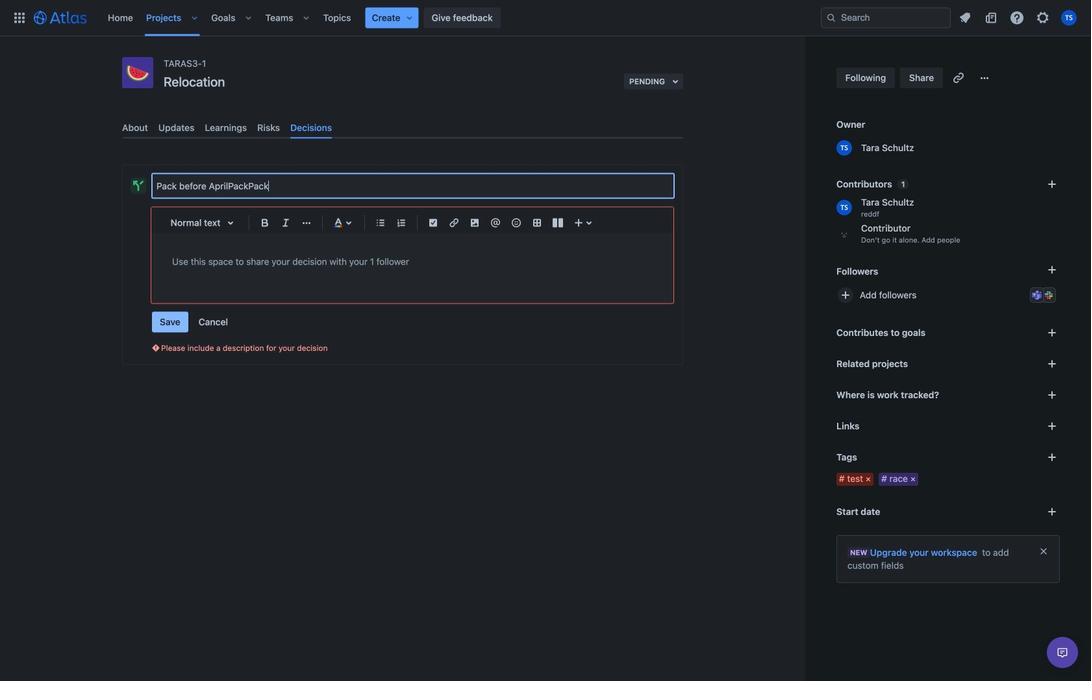 Task type: vqa. For each thing, say whether or not it's contained in the screenshot.
search image
yes



Task type: describe. For each thing, give the bounding box(es) containing it.
table ⇧⌥t image
[[529, 215, 545, 231]]

text formatting group
[[255, 213, 317, 234]]

account image
[[1061, 10, 1077, 26]]

slack logo showing nan channels are connected to this project image
[[1044, 290, 1054, 301]]

What's the summary of your decision? text field
[[153, 175, 674, 198]]

settings image
[[1035, 10, 1051, 26]]

search image
[[826, 13, 837, 23]]

bullet list ⌘⇧8 image
[[373, 215, 388, 231]]

error image
[[151, 343, 161, 354]]

1 close tag image from the left
[[863, 475, 874, 485]]

open intercom messenger image
[[1055, 646, 1070, 661]]

set start date image
[[1044, 505, 1060, 520]]

2 close tag image from the left
[[908, 475, 918, 485]]

add follower image
[[838, 288, 853, 303]]

add tag image
[[1044, 450, 1060, 466]]

more formatting image
[[299, 215, 314, 231]]

add a follower image
[[1044, 262, 1060, 278]]

mention @ image
[[488, 215, 503, 231]]

help image
[[1009, 10, 1025, 26]]

layouts image
[[550, 215, 566, 231]]

close banner image
[[1039, 547, 1049, 557]]

Main content area, start typing to enter text. text field
[[172, 254, 653, 270]]

add related project image
[[1044, 357, 1060, 372]]



Task type: locate. For each thing, give the bounding box(es) containing it.
Search field
[[821, 7, 951, 28]]

group
[[152, 312, 236, 333]]

emoji : image
[[509, 215, 524, 231]]

notifications image
[[957, 10, 973, 26]]

decision icon image
[[133, 181, 144, 191]]

bold ⌘b image
[[257, 215, 273, 231]]

add goals image
[[1044, 325, 1060, 341]]

italic ⌘i image
[[278, 215, 294, 231]]

1 horizontal spatial close tag image
[[908, 475, 918, 485]]

tab list
[[117, 117, 688, 139]]

close tag image
[[863, 475, 874, 485], [908, 475, 918, 485]]

add work tracking links image
[[1044, 388, 1060, 403]]

add link image
[[1044, 419, 1060, 435]]

action item [] image
[[425, 215, 441, 231]]

numbered list ⌘⇧7 image
[[394, 215, 409, 231]]

link ⌘k image
[[446, 215, 462, 231]]

add team or contributors image
[[1044, 177, 1060, 192]]

list formating group
[[370, 213, 412, 234]]

0 horizontal spatial close tag image
[[863, 475, 874, 485]]

top element
[[8, 0, 821, 36]]

add image, video, or file image
[[467, 215, 483, 231]]

None search field
[[821, 7, 951, 28]]

switch to... image
[[12, 10, 27, 26]]

banner
[[0, 0, 1091, 36]]

msteams logo showing  channels are connected to this project image
[[1032, 290, 1042, 301]]



